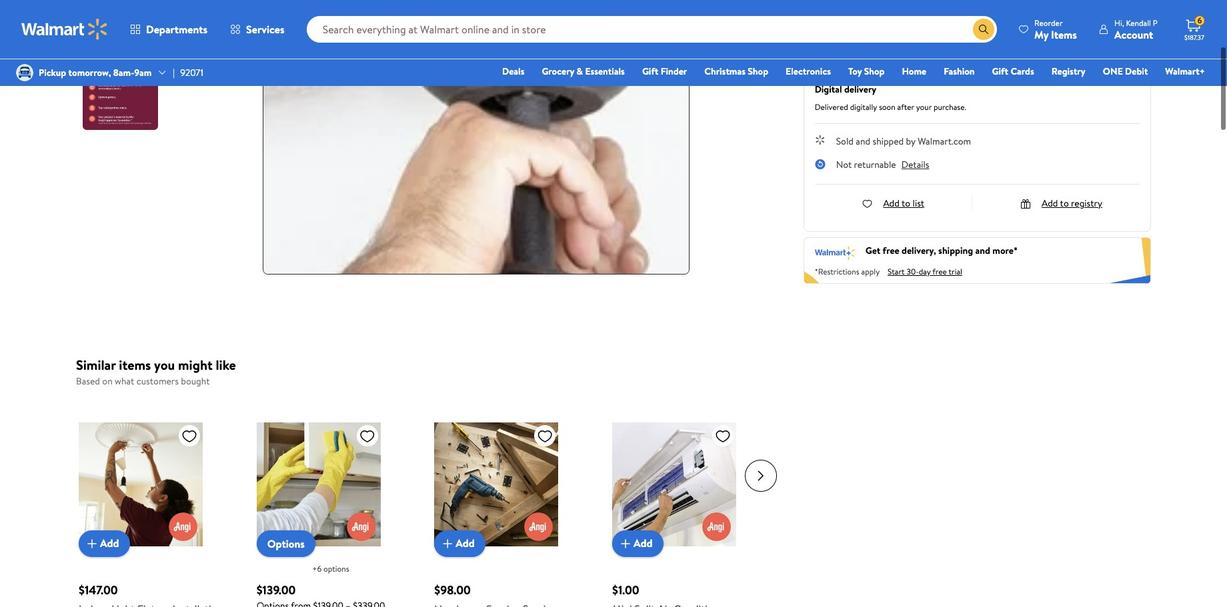 Task type: locate. For each thing, give the bounding box(es) containing it.
0 horizontal spatial to
[[902, 197, 911, 210]]

on
[[102, 375, 113, 388]]

add up '$98.00'
[[456, 537, 475, 551]]

add to favorites list, handyman service services image
[[537, 428, 553, 445]]

add button up $147.00 at the left bottom
[[79, 531, 130, 558]]

christmas shop link
[[699, 64, 775, 79]]

2 product group from the left
[[257, 396, 405, 608]]

toy
[[849, 65, 862, 78]]

2 horizontal spatial add button
[[613, 531, 664, 558]]

shop right toy
[[865, 65, 885, 78]]

product group containing $147.00
[[79, 396, 227, 608]]

items
[[1052, 27, 1078, 42]]

1 horizontal spatial add button
[[435, 531, 486, 558]]

add up $1.00 on the bottom
[[634, 537, 653, 551]]

 image
[[16, 64, 33, 81]]

free
[[883, 244, 900, 257], [933, 266, 947, 277]]

0 horizontal spatial add button
[[79, 531, 130, 558]]

deals link
[[496, 64, 531, 79]]

2 add button from the left
[[435, 531, 486, 558]]

add to favorites list, deep cleaning (1 bedroom) image
[[359, 428, 375, 445]]

electronics link
[[780, 64, 838, 79]]

and
[[856, 135, 871, 148], [976, 244, 991, 257]]

gift left cards
[[993, 65, 1009, 78]]

1 horizontal spatial to
[[1061, 197, 1070, 210]]

and right 'sold'
[[856, 135, 871, 148]]

0 horizontal spatial free
[[883, 244, 900, 257]]

2 add to cart image from the left
[[618, 536, 634, 552]]

1 vertical spatial and
[[976, 244, 991, 257]]

next slide for similar items you might like list image
[[745, 460, 777, 492]]

details button
[[902, 158, 930, 172]]

deep cleaning (1 bedroom) image
[[257, 423, 381, 547]]

sold and shipped by walmart.com
[[837, 135, 972, 148]]

shipped
[[873, 135, 904, 148]]

next media item image
[[705, 43, 721, 59]]

3 product group from the left
[[435, 396, 583, 608]]

$187.37
[[1185, 33, 1205, 42]]

product group
[[79, 396, 227, 608], [257, 396, 405, 608], [435, 396, 583, 608], [613, 396, 761, 608]]

reorder my items
[[1035, 17, 1078, 42]]

add
[[884, 197, 900, 210], [1042, 197, 1059, 210], [100, 537, 119, 551], [456, 537, 475, 551], [634, 537, 653, 551]]

registry
[[1052, 65, 1086, 78]]

account
[[1115, 27, 1154, 42]]

to left list
[[902, 197, 911, 210]]

pickup tomorrow, 8am-9am
[[39, 66, 152, 79]]

toy shop
[[849, 65, 885, 78]]

1 horizontal spatial free
[[933, 266, 947, 277]]

product group containing $98.00
[[435, 396, 583, 608]]

1 horizontal spatial shop
[[865, 65, 885, 78]]

add to cart image up $1.00 on the bottom
[[618, 536, 634, 552]]

add to cart image up $147.00 at the left bottom
[[84, 536, 100, 552]]

tomorrow,
[[68, 66, 111, 79]]

add for $98.00
[[456, 537, 475, 551]]

one
[[1104, 65, 1124, 78]]

0 horizontal spatial add to cart image
[[84, 536, 100, 552]]

2 to from the left
[[1061, 197, 1070, 210]]

2 shop from the left
[[865, 65, 885, 78]]

toy shop link
[[843, 64, 891, 79]]

walmart image
[[21, 19, 108, 40]]

shop for toy shop
[[865, 65, 885, 78]]

to for list
[[902, 197, 911, 210]]

free right 'get'
[[883, 244, 900, 257]]

1 add to cart image from the left
[[84, 536, 100, 552]]

grocery
[[542, 65, 575, 78]]

and left more*
[[976, 244, 991, 257]]

add to list
[[884, 197, 925, 210]]

*restrictions
[[815, 266, 860, 277]]

1 product group from the left
[[79, 396, 227, 608]]

departments button
[[119, 13, 219, 45]]

gift for gift cards
[[993, 65, 1009, 78]]

mini split air conditioner installation quote image
[[613, 423, 737, 547]]

like
[[216, 356, 236, 374]]

might
[[178, 356, 213, 374]]

delivered
[[815, 101, 849, 113]]

departments
[[146, 22, 208, 37]]

Search search field
[[307, 16, 998, 43]]

up to sixty percent off deals. shop now. image
[[815, 29, 1140, 59]]

add to favorites list, indoor light fixture installation image
[[182, 428, 198, 445]]

options
[[324, 564, 349, 575]]

1 gift from the left
[[643, 65, 659, 78]]

0 vertical spatial free
[[883, 244, 900, 257]]

to for registry
[[1061, 197, 1070, 210]]

get free delivery, shipping and more* banner
[[804, 238, 1152, 284]]

to
[[902, 197, 911, 210], [1061, 197, 1070, 210]]

add button for $147.00
[[79, 531, 130, 558]]

1 horizontal spatial add to cart image
[[618, 536, 634, 552]]

purchase.
[[934, 101, 967, 113]]

walmart plus image
[[815, 245, 855, 261]]

4 product group from the left
[[613, 396, 761, 608]]

based
[[76, 375, 100, 388]]

add button up '$98.00'
[[435, 531, 486, 558]]

grocery & essentials
[[542, 65, 625, 78]]

0 horizontal spatial shop
[[748, 65, 769, 78]]

*restrictions apply
[[815, 266, 880, 277]]

christmas shop
[[705, 65, 769, 78]]

3 add button from the left
[[613, 531, 664, 558]]

free right day
[[933, 266, 947, 277]]

to left registry
[[1061, 197, 1070, 210]]

add button up $1.00 on the bottom
[[613, 531, 664, 558]]

walmart+
[[1166, 65, 1206, 78]]

1 add button from the left
[[79, 531, 130, 558]]

home
[[903, 65, 927, 78]]

1 shop from the left
[[748, 65, 769, 78]]

more*
[[993, 244, 1018, 257]]

search icon image
[[979, 24, 990, 35]]

similar
[[76, 356, 116, 374]]

registry
[[1072, 197, 1103, 210]]

add up $147.00 at the left bottom
[[100, 537, 119, 551]]

registry link
[[1046, 64, 1092, 79]]

add to cart image
[[84, 536, 100, 552], [618, 536, 634, 552]]

and inside get free delivery, shipping and more* banner
[[976, 244, 991, 257]]

gift finder
[[643, 65, 688, 78]]

&
[[577, 65, 583, 78]]

shop right christmas
[[748, 65, 769, 78]]

2 gift from the left
[[993, 65, 1009, 78]]

gift for gift finder
[[643, 65, 659, 78]]

1 to from the left
[[902, 197, 911, 210]]

1 horizontal spatial gift
[[993, 65, 1009, 78]]

finder
[[661, 65, 688, 78]]

gift
[[643, 65, 659, 78], [993, 65, 1009, 78]]

0 horizontal spatial and
[[856, 135, 871, 148]]

add left list
[[884, 197, 900, 210]]

add button
[[79, 531, 130, 558], [435, 531, 486, 558], [613, 531, 664, 558]]

add to cart image for $1.00
[[618, 536, 634, 552]]

1 horizontal spatial and
[[976, 244, 991, 257]]

services button
[[219, 13, 296, 45]]

0 horizontal spatial gift
[[643, 65, 659, 78]]

digital delivery delivered digitally soon after your purchase.
[[815, 83, 967, 113]]

gift left "finder"
[[643, 65, 659, 78]]

9am
[[134, 66, 152, 79]]

+6
[[313, 564, 322, 575]]

8am-
[[113, 66, 134, 79]]



Task type: describe. For each thing, give the bounding box(es) containing it.
0 vertical spatial and
[[856, 135, 871, 148]]

add for $147.00
[[100, 537, 119, 551]]

details
[[902, 158, 930, 172]]

hi, kendall p account
[[1115, 17, 1159, 42]]

ceiling fan installation - image 3 of 3 image
[[83, 52, 161, 130]]

get
[[866, 244, 881, 257]]

debit
[[1126, 65, 1149, 78]]

kendall
[[1127, 17, 1152, 28]]

add to cart image for $147.00
[[84, 536, 100, 552]]

returnable
[[855, 158, 897, 172]]

get free delivery, shipping and more*
[[866, 244, 1018, 257]]

by
[[907, 135, 916, 148]]

start 30-day free trial
[[888, 266, 963, 277]]

day
[[919, 266, 931, 277]]

apply
[[862, 266, 880, 277]]

essentials
[[586, 65, 625, 78]]

similar items you might like based on what customers bought
[[76, 356, 236, 388]]

$139.00
[[257, 582, 296, 599]]

list
[[913, 197, 925, 210]]

92071
[[180, 66, 204, 79]]

deals
[[503, 65, 525, 78]]

shipping
[[939, 244, 974, 257]]

sold
[[837, 135, 854, 148]]

not
[[837, 158, 852, 172]]

ceiling fan installation - image 2 of 3 image
[[83, 0, 161, 44]]

+6 options
[[313, 564, 349, 575]]

my
[[1035, 27, 1049, 42]]

christmas
[[705, 65, 746, 78]]

customers
[[137, 375, 179, 388]]

|
[[173, 66, 175, 79]]

| 92071
[[173, 66, 204, 79]]

30-
[[907, 266, 919, 277]]

start
[[888, 266, 905, 277]]

your
[[917, 101, 932, 113]]

one debit
[[1104, 65, 1149, 78]]

$147.00
[[79, 582, 118, 599]]

options link
[[257, 531, 316, 558]]

add to registry button
[[1021, 197, 1103, 210]]

Walmart Site-Wide search field
[[307, 16, 998, 43]]

add to list button
[[862, 197, 925, 210]]

product group containing $1.00
[[613, 396, 761, 608]]

delivery,
[[902, 244, 937, 257]]

$98.00
[[435, 582, 471, 599]]

gift cards
[[993, 65, 1035, 78]]

walmart+ link
[[1160, 64, 1212, 79]]

walmart.com
[[918, 135, 972, 148]]

pickup
[[39, 66, 66, 79]]

gift cards link
[[987, 64, 1041, 79]]

add to registry
[[1042, 197, 1103, 210]]

soon
[[879, 101, 896, 113]]

handyman service services image
[[435, 423, 559, 547]]

add left registry
[[1042, 197, 1059, 210]]

indoor light fixture installation image
[[79, 423, 203, 547]]

add button for $98.00
[[435, 531, 486, 558]]

add button for $1.00
[[613, 531, 664, 558]]

items
[[119, 356, 151, 374]]

what
[[115, 375, 134, 388]]

you
[[154, 356, 175, 374]]

shop for christmas shop
[[748, 65, 769, 78]]

product group containing $139.00
[[257, 396, 405, 608]]

add to cart image
[[440, 536, 456, 552]]

1 vertical spatial free
[[933, 266, 947, 277]]

trial
[[949, 266, 963, 277]]

add to favorites list, mini split air conditioner installation quote image
[[715, 428, 731, 445]]

digitally
[[851, 101, 878, 113]]

not returnable details
[[837, 158, 930, 172]]

electronics
[[786, 65, 832, 78]]

services
[[246, 22, 285, 37]]

home link
[[897, 64, 933, 79]]

fashion link
[[938, 64, 981, 79]]

add for $1.00
[[634, 537, 653, 551]]

options
[[267, 537, 305, 552]]

one debit link
[[1098, 64, 1155, 79]]

gift finder link
[[637, 64, 694, 79]]

after
[[898, 101, 915, 113]]

p
[[1154, 17, 1159, 28]]

6 $187.37
[[1185, 15, 1205, 42]]

$1.00
[[613, 582, 640, 599]]

bought
[[181, 375, 210, 388]]

delivery
[[845, 83, 877, 96]]

6
[[1198, 15, 1203, 26]]

fashion
[[944, 65, 975, 78]]

digital
[[815, 83, 843, 96]]



Task type: vqa. For each thing, say whether or not it's contained in the screenshot.
'Vision Home' Link
no



